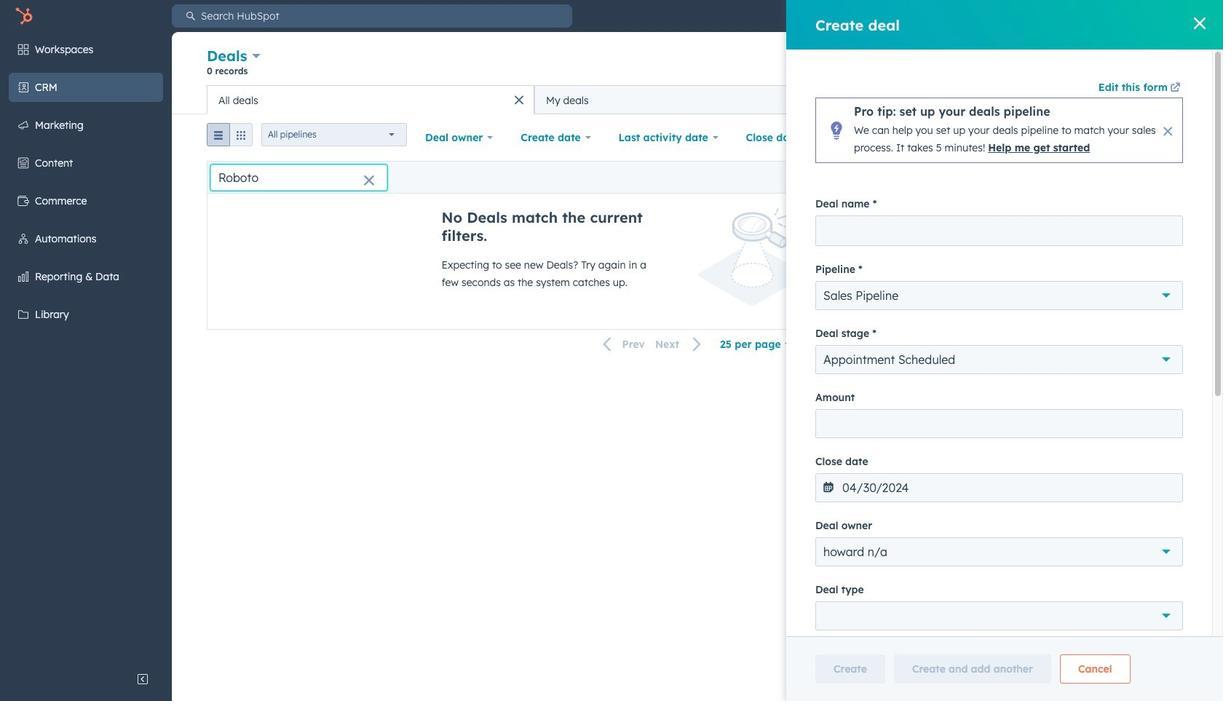 Task type: vqa. For each thing, say whether or not it's contained in the screenshot.
the the to the middle
no



Task type: describe. For each thing, give the bounding box(es) containing it.
pagination navigation
[[595, 335, 711, 354]]

help image
[[1042, 10, 1054, 22]]

1 horizontal spatial menu
[[881, 0, 1215, 32]]

marketplaces image
[[1012, 10, 1024, 22]]

Search name or description search field
[[210, 164, 387, 190]]

settings image
[[1073, 10, 1085, 22]]

Search HubSpot search field
[[195, 4, 572, 28]]



Task type: locate. For each thing, give the bounding box(es) containing it.
group
[[207, 123, 253, 152]]

banner
[[207, 45, 1188, 85]]

howard n/a image
[[1151, 10, 1163, 22]]

notifications image
[[1104, 10, 1115, 22]]

clear input image
[[363, 175, 375, 187]]

0 horizontal spatial menu
[[0, 32, 172, 665]]

menu
[[881, 0, 1215, 32], [0, 32, 172, 665]]



